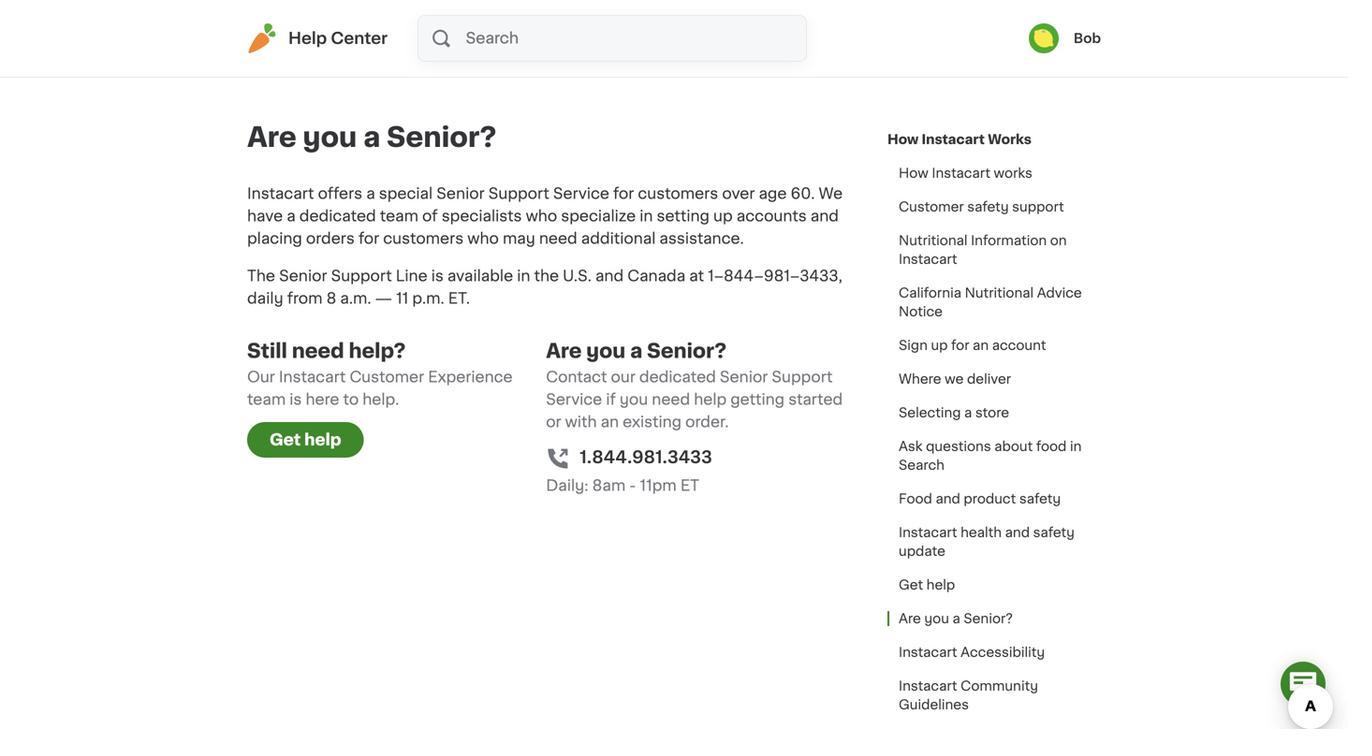 Task type: vqa. For each thing, say whether or not it's contained in the screenshot.
Selecting a store link
yes



Task type: describe. For each thing, give the bounding box(es) containing it.
a up special
[[363, 124, 380, 151]]

specialize
[[561, 209, 636, 224]]

food and product safety
[[899, 493, 1061, 506]]

team inside we have a dedicated team of specialists who specialize in setting up accounts and placing orders for customers who may need additional assistance.
[[380, 209, 419, 224]]

instacart inside nutritional information on instacart
[[899, 253, 958, 266]]

special
[[379, 186, 433, 201]]

get help link
[[888, 568, 967, 602]]

available
[[448, 269, 513, 284]]

support inside are you a senior? contact our dedicated senior support service if you need help getting started or with an existing order.
[[772, 370, 833, 385]]

1–844–981–3433,
[[708, 269, 843, 284]]

team inside 'still need help? our instacart customer experience team is here to help.'
[[247, 392, 286, 407]]

for inside we have a dedicated team of specialists who specialize in setting up accounts and placing orders for customers who may need additional assistance.
[[359, 231, 379, 246]]

1 horizontal spatial get
[[899, 579, 923, 592]]

0 horizontal spatial are you a senior?
[[247, 124, 497, 151]]

senior inside are you a senior? contact our dedicated senior support service if you need help getting started or with an existing order.
[[720, 370, 768, 385]]

where
[[899, 373, 942, 386]]

placing
[[247, 231, 302, 246]]

where we deliver
[[899, 373, 1011, 386]]

0 vertical spatial support
[[489, 186, 550, 201]]

we have a dedicated team of specialists who specialize in setting up accounts and placing orders for customers who may need additional assistance.
[[247, 186, 843, 246]]

need inside 'still need help? our instacart customer experience team is here to help.'
[[292, 341, 344, 361]]

here
[[306, 392, 339, 407]]

search
[[899, 459, 945, 472]]

nutritional information on instacart link
[[888, 224, 1101, 276]]

need inside we have a dedicated team of specialists who specialize in setting up accounts and placing orders for customers who may need additional assistance.
[[539, 231, 578, 246]]

a inside are you a senior? contact our dedicated senior support service if you need help getting started or with an existing order.
[[630, 341, 643, 361]]

0 horizontal spatial are
[[247, 124, 297, 151]]

notice
[[899, 305, 943, 318]]

how for how instacart works
[[888, 133, 919, 146]]

guidelines
[[899, 699, 969, 712]]

Search search field
[[464, 16, 806, 61]]

age
[[759, 186, 787, 201]]

a.m.
[[340, 291, 371, 306]]

the
[[534, 269, 559, 284]]

are inside are you a senior? contact our dedicated senior support service if you need help getting started or with an existing order.
[[546, 341, 582, 361]]

of
[[422, 209, 438, 224]]

information
[[971, 234, 1047, 247]]

selecting a store
[[899, 406, 1010, 420]]

selecting a store link
[[888, 396, 1021, 430]]

1 horizontal spatial up
[[931, 339, 948, 352]]

accessibility
[[961, 646, 1045, 659]]

help center
[[288, 30, 388, 46]]

u.s.
[[563, 269, 592, 284]]

in inside ask questions about food in search
[[1070, 440, 1082, 453]]

1.844.981.3433
[[580, 449, 712, 466]]

instacart health and safety update
[[899, 526, 1075, 558]]

advice
[[1037, 287, 1082, 300]]

and right food
[[936, 493, 961, 506]]

customer inside 'still need help? our instacart customer experience team is here to help.'
[[350, 370, 424, 385]]

line
[[396, 269, 428, 284]]

existing
[[623, 415, 682, 430]]

canada
[[628, 269, 686, 284]]

help inside button
[[305, 432, 341, 448]]

are you a senior? link
[[888, 602, 1024, 636]]

on
[[1050, 234, 1067, 247]]

we
[[819, 186, 843, 201]]

instacart down how instacart works link
[[932, 167, 991, 180]]

nutritional inside california nutritional advice notice
[[965, 287, 1034, 300]]

sign up for an account
[[899, 339, 1046, 352]]

getting
[[731, 392, 785, 407]]

11
[[396, 291, 409, 306]]

offers
[[318, 186, 363, 201]]

a right offers
[[366, 186, 375, 201]]

you down get help link
[[925, 612, 949, 626]]

-
[[630, 479, 636, 493]]

2 vertical spatial for
[[951, 339, 970, 352]]

is inside the senior support line is available in the u.s. and canada at 1–844–981–3433, daily from 8 a.m. — 11 p.m. et.
[[431, 269, 444, 284]]

get inside button
[[270, 432, 301, 448]]

experience
[[428, 370, 513, 385]]

ask questions about food in search
[[899, 440, 1082, 472]]

instacart inside 'instacart community guidelines'
[[899, 680, 958, 693]]

deliver
[[967, 373, 1011, 386]]

orders
[[306, 231, 355, 246]]

1.844.981.3433 link
[[580, 445, 712, 471]]

setting
[[657, 209, 710, 224]]

0 vertical spatial safety
[[968, 200, 1009, 214]]

are you a senior? contact our dedicated senior support service if you need help getting started or with an existing order.
[[546, 341, 843, 430]]

instacart accessibility
[[899, 646, 1045, 659]]

ask questions about food in search link
[[888, 430, 1101, 482]]

over
[[722, 186, 755, 201]]

bob
[[1074, 32, 1101, 45]]

user avatar image
[[1029, 23, 1059, 53]]

accounts
[[737, 209, 807, 224]]

you up offers
[[303, 124, 357, 151]]

store
[[976, 406, 1010, 420]]

how instacart works
[[899, 167, 1033, 180]]

instacart accessibility link
[[888, 636, 1056, 670]]

california nutritional advice notice link
[[888, 276, 1101, 329]]

and inside instacart health and safety update
[[1005, 526, 1030, 539]]

how instacart works link
[[888, 123, 1032, 156]]

help center link
[[247, 23, 388, 53]]

in inside we have a dedicated team of specialists who specialize in setting up accounts and placing orders for customers who may need additional assistance.
[[640, 209, 653, 224]]

senior? inside are you a senior? contact our dedicated senior support service if you need help getting started or with an existing order.
[[647, 341, 727, 361]]

is inside 'still need help? our instacart customer experience team is here to help.'
[[290, 392, 302, 407]]

help
[[288, 30, 327, 46]]

instacart offers a special senior support service for customers over age 60.
[[247, 186, 819, 201]]

daily
[[247, 291, 283, 306]]

get help inside button
[[270, 432, 341, 448]]

11pm
[[640, 479, 677, 493]]

food
[[1036, 440, 1067, 453]]

health
[[961, 526, 1002, 539]]

help?
[[349, 341, 406, 361]]

additional
[[581, 231, 656, 246]]

1 horizontal spatial who
[[526, 209, 557, 224]]

up inside we have a dedicated team of specialists who specialize in setting up accounts and placing orders for customers who may need additional assistance.
[[714, 209, 733, 224]]



Task type: locate. For each thing, give the bounding box(es) containing it.
60.
[[791, 186, 815, 201]]

1 vertical spatial service
[[546, 392, 602, 407]]

works
[[994, 167, 1033, 180]]

2 vertical spatial help
[[927, 579, 955, 592]]

need up here
[[292, 341, 344, 361]]

1 vertical spatial get
[[899, 579, 923, 592]]

1 horizontal spatial customers
[[638, 186, 718, 201]]

1 vertical spatial in
[[517, 269, 530, 284]]

2 vertical spatial safety
[[1033, 526, 1075, 539]]

2 vertical spatial are
[[899, 612, 921, 626]]

0 vertical spatial an
[[973, 339, 989, 352]]

specialists
[[442, 209, 522, 224]]

need
[[539, 231, 578, 246], [292, 341, 344, 361], [652, 392, 690, 407]]

instacart up update
[[899, 526, 958, 539]]

bob link
[[1029, 23, 1101, 53]]

instacart up how instacart works
[[922, 133, 985, 146]]

2 vertical spatial senior
[[720, 370, 768, 385]]

nutritional information on instacart
[[899, 234, 1067, 266]]

2 vertical spatial in
[[1070, 440, 1082, 453]]

1 vertical spatial for
[[359, 231, 379, 246]]

0 horizontal spatial dedicated
[[299, 209, 376, 224]]

food and product safety link
[[888, 482, 1072, 516]]

community
[[961, 680, 1039, 693]]

0 vertical spatial need
[[539, 231, 578, 246]]

up down over
[[714, 209, 733, 224]]

safety up information
[[968, 200, 1009, 214]]

—
[[375, 291, 392, 306]]

instacart up have
[[247, 186, 314, 201]]

0 vertical spatial customer
[[899, 200, 964, 214]]

nutritional
[[899, 234, 968, 247], [965, 287, 1034, 300]]

nutritional up california
[[899, 234, 968, 247]]

how up how instacart works
[[888, 133, 919, 146]]

1 horizontal spatial senior
[[437, 186, 485, 201]]

senior? up the accessibility
[[964, 612, 1013, 626]]

are you a senior? up instacart accessibility
[[899, 612, 1013, 626]]

0 horizontal spatial get
[[270, 432, 301, 448]]

started
[[789, 392, 843, 407]]

0 horizontal spatial senior?
[[387, 124, 497, 151]]

in right food
[[1070, 440, 1082, 453]]

assistance.
[[660, 231, 744, 246]]

and inside the senior support line is available in the u.s. and canada at 1–844–981–3433, daily from 8 a.m. — 11 p.m. et.
[[596, 269, 624, 284]]

dedicated up existing
[[640, 370, 716, 385]]

are up have
[[247, 124, 297, 151]]

are you a senior?
[[247, 124, 497, 151], [899, 612, 1013, 626]]

are
[[247, 124, 297, 151], [546, 341, 582, 361], [899, 612, 921, 626]]

instacart inside 'still need help? our instacart customer experience team is here to help.'
[[279, 370, 346, 385]]

0 vertical spatial help
[[694, 392, 727, 407]]

we
[[945, 373, 964, 386]]

and down we
[[811, 209, 839, 224]]

instacart inside instacart health and safety update
[[899, 526, 958, 539]]

0 horizontal spatial an
[[601, 415, 619, 430]]

dedicated
[[299, 209, 376, 224], [640, 370, 716, 385]]

have
[[247, 209, 283, 224]]

ask
[[899, 440, 923, 453]]

1 horizontal spatial support
[[489, 186, 550, 201]]

is left here
[[290, 392, 302, 407]]

instacart health and safety update link
[[888, 516, 1101, 568]]

with
[[565, 415, 597, 430]]

instacart up here
[[279, 370, 346, 385]]

0 vertical spatial are you a senior?
[[247, 124, 497, 151]]

california
[[899, 287, 962, 300]]

are down get help link
[[899, 612, 921, 626]]

0 horizontal spatial in
[[517, 269, 530, 284]]

works
[[988, 133, 1032, 146]]

need inside are you a senior? contact our dedicated senior support service if you need help getting started or with an existing order.
[[652, 392, 690, 407]]

p.m.
[[412, 291, 445, 306]]

0 vertical spatial nutritional
[[899, 234, 968, 247]]

2 horizontal spatial senior
[[720, 370, 768, 385]]

may
[[503, 231, 535, 246]]

1 vertical spatial senior
[[279, 269, 327, 284]]

instacart down the are you a senior? link
[[899, 646, 958, 659]]

customer down how instacart works link
[[899, 200, 964, 214]]

help up the are you a senior? link
[[927, 579, 955, 592]]

0 vertical spatial get help
[[270, 432, 341, 448]]

order.
[[686, 415, 729, 430]]

still need help? our instacart customer experience team is here to help.
[[247, 341, 513, 407]]

safety right product
[[1020, 493, 1061, 506]]

get down update
[[899, 579, 923, 592]]

dedicated inside we have a dedicated team of specialists who specialize in setting up accounts and placing orders for customers who may need additional assistance.
[[299, 209, 376, 224]]

get down our at the bottom left of page
[[270, 432, 301, 448]]

1 horizontal spatial for
[[613, 186, 634, 201]]

0 horizontal spatial need
[[292, 341, 344, 361]]

instacart community guidelines
[[899, 680, 1039, 712]]

2 vertical spatial senior?
[[964, 612, 1013, 626]]

0 vertical spatial how
[[888, 133, 919, 146]]

1 horizontal spatial dedicated
[[640, 370, 716, 385]]

service down 'contact'
[[546, 392, 602, 407]]

2 horizontal spatial help
[[927, 579, 955, 592]]

to
[[343, 392, 359, 407]]

senior up the getting
[[720, 370, 768, 385]]

2 horizontal spatial for
[[951, 339, 970, 352]]

0 vertical spatial is
[[431, 269, 444, 284]]

1 vertical spatial customers
[[383, 231, 464, 246]]

for
[[613, 186, 634, 201], [359, 231, 379, 246], [951, 339, 970, 352]]

questions
[[926, 440, 991, 453]]

1 horizontal spatial need
[[539, 231, 578, 246]]

customers
[[638, 186, 718, 201], [383, 231, 464, 246]]

1 horizontal spatial get help
[[899, 579, 955, 592]]

1 vertical spatial is
[[290, 392, 302, 407]]

if
[[606, 392, 616, 407]]

0 vertical spatial get
[[270, 432, 301, 448]]

2 vertical spatial support
[[772, 370, 833, 385]]

0 horizontal spatial get help
[[270, 432, 341, 448]]

how inside how instacart works link
[[888, 133, 919, 146]]

1 vertical spatial senior?
[[647, 341, 727, 361]]

support up specialists
[[489, 186, 550, 201]]

0 vertical spatial are
[[247, 124, 297, 151]]

support
[[489, 186, 550, 201], [331, 269, 392, 284], [772, 370, 833, 385]]

support inside the senior support line is available in the u.s. and canada at 1–844–981–3433, daily from 8 a.m. — 11 p.m. et.
[[331, 269, 392, 284]]

1 vertical spatial who
[[468, 231, 499, 246]]

senior inside the senior support line is available in the u.s. and canada at 1–844–981–3433, daily from 8 a.m. — 11 p.m. et.
[[279, 269, 327, 284]]

et
[[681, 479, 700, 493]]

0 horizontal spatial is
[[290, 392, 302, 407]]

and right health
[[1005, 526, 1030, 539]]

1 vertical spatial need
[[292, 341, 344, 361]]

an up the deliver
[[973, 339, 989, 352]]

service inside are you a senior? contact our dedicated senior support service if you need help getting started or with an existing order.
[[546, 392, 602, 407]]

an inside are you a senior? contact our dedicated senior support service if you need help getting started or with an existing order.
[[601, 415, 619, 430]]

1 vertical spatial safety
[[1020, 493, 1061, 506]]

2 horizontal spatial are
[[899, 612, 921, 626]]

is
[[431, 269, 444, 284], [290, 392, 302, 407]]

1 vertical spatial customer
[[350, 370, 424, 385]]

how down how instacart works
[[899, 167, 929, 180]]

2 vertical spatial need
[[652, 392, 690, 407]]

0 vertical spatial dedicated
[[299, 209, 376, 224]]

0 horizontal spatial team
[[247, 392, 286, 407]]

how instacart works link
[[888, 156, 1044, 190]]

product
[[964, 493, 1016, 506]]

0 vertical spatial in
[[640, 209, 653, 224]]

or
[[546, 415, 561, 430]]

safety for product
[[1020, 493, 1061, 506]]

update
[[899, 545, 946, 558]]

you up our
[[586, 341, 626, 361]]

help down here
[[305, 432, 341, 448]]

0 vertical spatial up
[[714, 209, 733, 224]]

0 horizontal spatial senior
[[279, 269, 327, 284]]

support up started
[[772, 370, 833, 385]]

1 vertical spatial are
[[546, 341, 582, 361]]

a inside we have a dedicated team of specialists who specialize in setting up accounts and placing orders for customers who may need additional assistance.
[[287, 209, 296, 224]]

team down special
[[380, 209, 419, 224]]

service
[[553, 186, 610, 201], [546, 392, 602, 407]]

and
[[811, 209, 839, 224], [596, 269, 624, 284], [936, 493, 961, 506], [1005, 526, 1030, 539]]

0 horizontal spatial customers
[[383, 231, 464, 246]]

customers up setting on the top of the page
[[638, 186, 718, 201]]

1 horizontal spatial team
[[380, 209, 419, 224]]

instacart community guidelines link
[[888, 670, 1101, 722]]

customer safety support link
[[888, 190, 1076, 224]]

safety right health
[[1033, 526, 1075, 539]]

customer up the help. on the left bottom of the page
[[350, 370, 424, 385]]

0 vertical spatial customers
[[638, 186, 718, 201]]

1 vertical spatial how
[[899, 167, 929, 180]]

1 vertical spatial get help
[[899, 579, 955, 592]]

in up additional
[[640, 209, 653, 224]]

0 vertical spatial team
[[380, 209, 419, 224]]

0 vertical spatial for
[[613, 186, 634, 201]]

at
[[689, 269, 704, 284]]

and inside we have a dedicated team of specialists who specialize in setting up accounts and placing orders for customers who may need additional assistance.
[[811, 209, 839, 224]]

dedicated down offers
[[299, 209, 376, 224]]

1 horizontal spatial customer
[[899, 200, 964, 214]]

1 vertical spatial up
[[931, 339, 948, 352]]

0 vertical spatial senior
[[437, 186, 485, 201]]

about
[[995, 440, 1033, 453]]

help.
[[363, 392, 399, 407]]

1 horizontal spatial is
[[431, 269, 444, 284]]

our
[[611, 370, 636, 385]]

get
[[270, 432, 301, 448], [899, 579, 923, 592]]

sign
[[899, 339, 928, 352]]

how inside how instacart works link
[[899, 167, 929, 180]]

who down 'instacart offers a special senior support service for customers over age 60.'
[[526, 209, 557, 224]]

california nutritional advice notice
[[899, 287, 1082, 318]]

is up p.m. on the left top of the page
[[431, 269, 444, 284]]

help up order.
[[694, 392, 727, 407]]

nutritional inside nutritional information on instacart
[[899, 234, 968, 247]]

selecting
[[899, 406, 961, 420]]

1 horizontal spatial are
[[546, 341, 582, 361]]

from
[[287, 291, 323, 306]]

a
[[363, 124, 380, 151], [366, 186, 375, 201], [287, 209, 296, 224], [630, 341, 643, 361], [965, 406, 972, 420], [953, 612, 961, 626]]

2 horizontal spatial in
[[1070, 440, 1082, 453]]

account
[[992, 339, 1046, 352]]

get help down update
[[899, 579, 955, 592]]

the senior support line is available in the u.s. and canada at 1–844–981–3433, daily from 8 a.m. — 11 p.m. et.
[[247, 269, 843, 306]]

and right u.s.
[[596, 269, 624, 284]]

instacart up california
[[899, 253, 958, 266]]

up right sign
[[931, 339, 948, 352]]

how for how instacart works
[[899, 167, 929, 180]]

for up specialize
[[613, 186, 634, 201]]

instacart image
[[247, 23, 277, 53]]

safety for and
[[1033, 526, 1075, 539]]

0 vertical spatial who
[[526, 209, 557, 224]]

1 vertical spatial nutritional
[[965, 287, 1034, 300]]

senior up specialists
[[437, 186, 485, 201]]

still
[[247, 341, 287, 361]]

sign up for an account link
[[888, 329, 1058, 362]]

customers down 'of' in the left top of the page
[[383, 231, 464, 246]]

1 vertical spatial support
[[331, 269, 392, 284]]

are up 'contact'
[[546, 341, 582, 361]]

1 horizontal spatial are you a senior?
[[899, 612, 1013, 626]]

nutritional down nutritional information on instacart link
[[965, 287, 1034, 300]]

customer safety support
[[899, 200, 1064, 214]]

for up where we deliver link
[[951, 339, 970, 352]]

contact
[[546, 370, 607, 385]]

1 vertical spatial help
[[305, 432, 341, 448]]

service up specialize
[[553, 186, 610, 201]]

dedicated inside are you a senior? contact our dedicated senior support service if you need help getting started or with an existing order.
[[640, 370, 716, 385]]

a left store on the bottom
[[965, 406, 972, 420]]

0 vertical spatial senior?
[[387, 124, 497, 151]]

0 horizontal spatial support
[[331, 269, 392, 284]]

our
[[247, 370, 275, 385]]

center
[[331, 30, 388, 46]]

1 vertical spatial dedicated
[[640, 370, 716, 385]]

how instacart works
[[888, 133, 1032, 146]]

0 horizontal spatial up
[[714, 209, 733, 224]]

0 vertical spatial service
[[553, 186, 610, 201]]

customer
[[899, 200, 964, 214], [350, 370, 424, 385]]

support
[[1012, 200, 1064, 214]]

in left the
[[517, 269, 530, 284]]

0 horizontal spatial for
[[359, 231, 379, 246]]

0 horizontal spatial customer
[[350, 370, 424, 385]]

2 horizontal spatial support
[[772, 370, 833, 385]]

you right if
[[620, 392, 648, 407]]

get help down here
[[270, 432, 341, 448]]

1 vertical spatial an
[[601, 415, 619, 430]]

support up a.m.
[[331, 269, 392, 284]]

senior? up special
[[387, 124, 497, 151]]

2 horizontal spatial senior?
[[964, 612, 1013, 626]]

customers inside we have a dedicated team of specialists who specialize in setting up accounts and placing orders for customers who may need additional assistance.
[[383, 231, 464, 246]]

a up instacart accessibility
[[953, 612, 961, 626]]

food
[[899, 493, 933, 506]]

senior? up order.
[[647, 341, 727, 361]]

a right have
[[287, 209, 296, 224]]

2 horizontal spatial need
[[652, 392, 690, 407]]

are you a senior? up offers
[[247, 124, 497, 151]]

senior up the from
[[279, 269, 327, 284]]

the
[[247, 269, 275, 284]]

help inside are you a senior? contact our dedicated senior support service if you need help getting started or with an existing order.
[[694, 392, 727, 407]]

who down specialists
[[468, 231, 499, 246]]

need up the
[[539, 231, 578, 246]]

team down our at the bottom left of page
[[247, 392, 286, 407]]

safety inside instacart health and safety update
[[1033, 526, 1075, 539]]

get help button
[[247, 422, 364, 458]]

1 vertical spatial team
[[247, 392, 286, 407]]

a up our
[[630, 341, 643, 361]]

where we deliver link
[[888, 362, 1023, 396]]

how
[[888, 133, 919, 146], [899, 167, 929, 180]]

senior
[[437, 186, 485, 201], [279, 269, 327, 284], [720, 370, 768, 385]]

1 vertical spatial are you a senior?
[[899, 612, 1013, 626]]

0 horizontal spatial help
[[305, 432, 341, 448]]

0 horizontal spatial who
[[468, 231, 499, 246]]

1 horizontal spatial help
[[694, 392, 727, 407]]

1 horizontal spatial an
[[973, 339, 989, 352]]

for right orders
[[359, 231, 379, 246]]

1 horizontal spatial in
[[640, 209, 653, 224]]

in inside the senior support line is available in the u.s. and canada at 1–844–981–3433, daily from 8 a.m. — 11 p.m. et.
[[517, 269, 530, 284]]

instacart up guidelines
[[899, 680, 958, 693]]

need up existing
[[652, 392, 690, 407]]

an down if
[[601, 415, 619, 430]]



